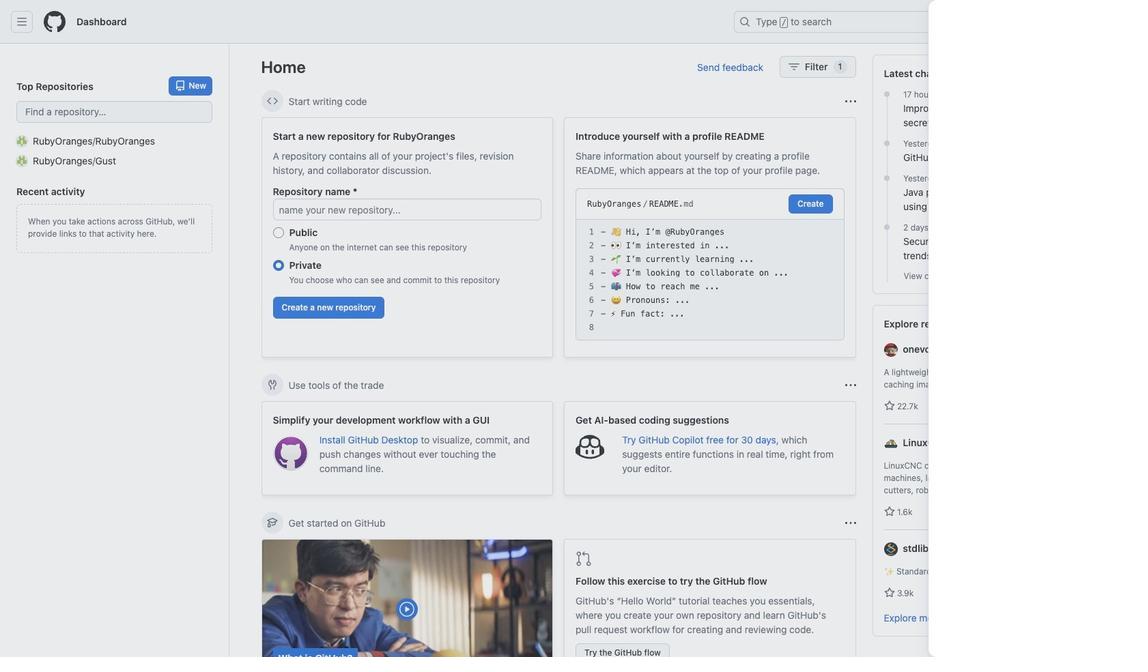 Task type: locate. For each thing, give the bounding box(es) containing it.
dot fill image
[[882, 89, 892, 100], [882, 222, 892, 233]]

0 vertical spatial star image
[[884, 401, 895, 412]]

2 dot fill image from the top
[[882, 173, 892, 184]]

1 vertical spatial dot fill image
[[882, 173, 892, 184]]

1 vertical spatial star image
[[884, 588, 895, 599]]

dot fill image
[[882, 138, 892, 149], [882, 173, 892, 184]]

1 dot fill image from the top
[[882, 138, 892, 149]]

0 vertical spatial dot fill image
[[882, 138, 892, 149]]

star image
[[884, 401, 895, 412], [884, 588, 895, 599]]

explore element
[[872, 55, 1115, 658]]

account element
[[0, 44, 229, 658]]

0 vertical spatial dot fill image
[[882, 89, 892, 100]]

1 star image from the top
[[884, 401, 895, 412]]

2 dot fill image from the top
[[882, 222, 892, 233]]

1 vertical spatial dot fill image
[[882, 222, 892, 233]]

star image
[[884, 507, 895, 518]]



Task type: vqa. For each thing, say whether or not it's contained in the screenshot.
1st dot fill icon from the bottom
yes



Task type: describe. For each thing, give the bounding box(es) containing it.
1 dot fill image from the top
[[882, 89, 892, 100]]

homepage image
[[44, 11, 66, 33]]

explore repositories navigation
[[872, 305, 1115, 637]]

2 star image from the top
[[884, 588, 895, 599]]



